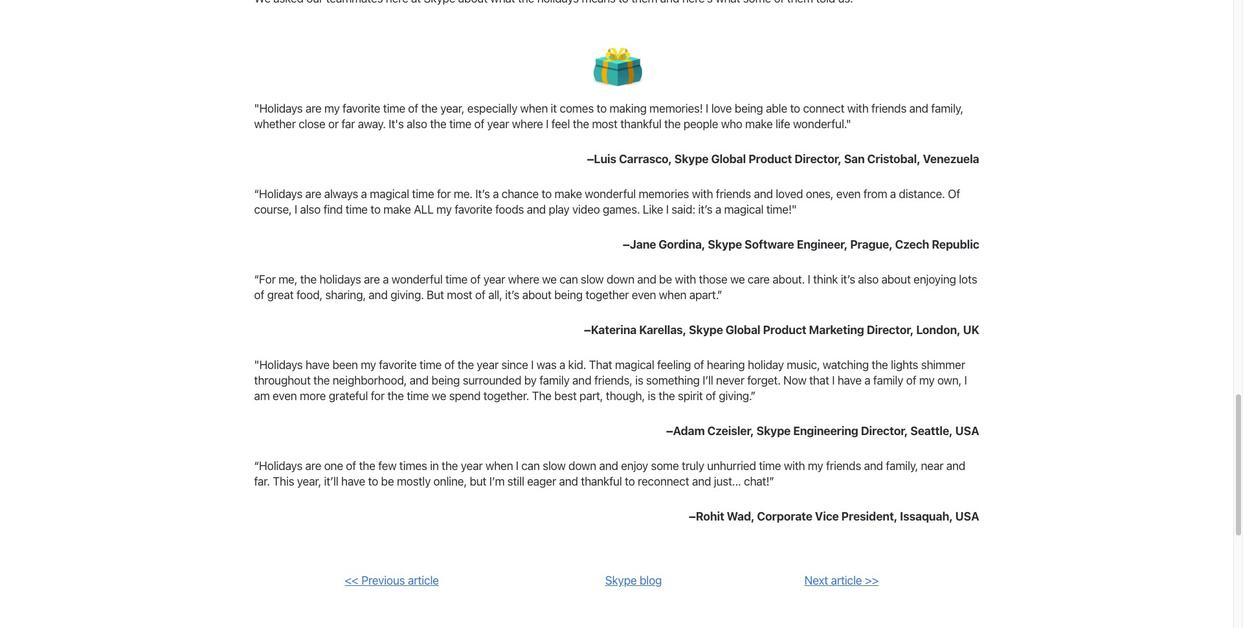 Task type: locate. For each thing, give the bounding box(es) containing it.
by
[[524, 374, 537, 387]]

are up the sharing, at the left
[[364, 273, 380, 286]]

0 vertical spatial favorite
[[343, 102, 380, 115]]

that
[[810, 374, 830, 387]]

ones,
[[806, 187, 834, 201]]

0 horizontal spatial about
[[522, 288, 552, 302]]

0 horizontal spatial article
[[408, 574, 439, 587]]

family, inside "holidays are my favorite time of the year, especially when it comes to making memories! i love being able to connect with friends and family, whether close or far away. it's also the time of year where i feel the most thankful the people who make life wonderful."
[[932, 102, 964, 115]]

even inside "holidays are always a magical time for me. it's a chance to make wonderful memories with friends and loved ones, even from a distance. of course, i also find time to make all my favorite foods and play video games. like i said: it's a magical time!"
[[837, 187, 861, 201]]

we
[[542, 273, 557, 286], [731, 273, 745, 286], [432, 389, 446, 403]]

skype down apart."
[[689, 323, 723, 337]]

even left 'from'
[[837, 187, 861, 201]]

0 vertical spatial family,
[[932, 102, 964, 115]]

it's
[[476, 187, 490, 201]]

a left kid.
[[560, 358, 566, 372]]

1 horizontal spatial friends
[[826, 459, 862, 473]]

favorite inside "holidays are always a magical time for me. it's a chance to make wonderful memories with friends and loved ones, even from a distance. of course, i also find time to make all my favorite foods and play video games. like i said: it's a magical time!"
[[455, 203, 493, 216]]

can inside the "holidays are one of the few times in the year when i can slow down and enjoy some truly unhurried time with my friends and family, near and far. this year, it'll have to be mostly online, but i'm still eager and thankful to reconnect and just... chat!"
[[522, 459, 540, 473]]

1 vertical spatial product
[[763, 323, 807, 337]]

0 horizontal spatial we
[[432, 389, 446, 403]]

wad,
[[727, 510, 755, 523]]

to right able
[[790, 102, 801, 115]]

skype up those
[[708, 238, 742, 251]]

0 horizontal spatial is
[[635, 374, 644, 387]]

be inside the "holidays are one of the few times in the year when i can slow down and enjoy some truly unhurried time with my friends and family, near and far. this year, it'll have to be mostly online, but i'm still eager and thankful to reconnect and just... chat!"
[[381, 475, 394, 488]]

i'm
[[489, 475, 505, 488]]

2 horizontal spatial when
[[659, 288, 687, 302]]

also inside "for me, the holidays are a wonderful time of year where we can slow down and be with those we care about. i think it's also about enjoying lots of great food, sharing, and giving. but most of all, it's about being together even when apart."
[[858, 273, 879, 286]]

even right together
[[632, 288, 656, 302]]

thankful
[[621, 117, 662, 131], [581, 475, 622, 488]]

especially
[[467, 102, 518, 115]]

friends inside "holidays are my favorite time of the year, especially when it comes to making memories! i love being able to connect with friends and family, whether close or far away. it's also the time of year where i feel the most thankful the people who make life wonderful."
[[872, 102, 907, 115]]

to up play
[[542, 187, 552, 201]]

0 vertical spatial director,
[[795, 152, 842, 166]]

i
[[706, 102, 709, 115], [546, 117, 549, 131], [295, 203, 297, 216], [666, 203, 669, 216], [808, 273, 811, 286], [531, 358, 534, 372], [832, 374, 835, 387], [965, 374, 967, 387], [516, 459, 519, 473]]

"holidays inside the "holidays are one of the few times in the year when i can slow down and enjoy some truly unhurried time with my friends and family, near and far. this year, it'll have to be mostly online, but i'm still eager and thankful to reconnect and just... chat!"
[[254, 459, 303, 473]]

0 horizontal spatial even
[[273, 389, 297, 403]]

0 vertical spatial make
[[746, 117, 773, 131]]

a inside "for me, the holidays are a wonderful time of year where we can slow down and be with those we care about. i think it's also about enjoying lots of great food, sharing, and giving. but most of all, it's about being together even when apart."
[[383, 273, 389, 286]]

2 horizontal spatial have
[[838, 374, 862, 387]]

0 horizontal spatial for
[[371, 389, 385, 403]]

friends left the loved
[[716, 187, 751, 201]]

1 vertical spatial family,
[[886, 459, 918, 473]]

and left giving.
[[369, 288, 388, 302]]

1 usa from the top
[[956, 424, 980, 438]]

2 "holidays from the top
[[254, 459, 303, 473]]

shimmer
[[921, 358, 966, 372]]

magical up friends,
[[615, 358, 655, 372]]

1 horizontal spatial magical
[[615, 358, 655, 372]]

1 horizontal spatial most
[[592, 117, 618, 131]]

and up time!"
[[754, 187, 773, 201]]

time inside the "holidays are one of the few times in the year when i can slow down and enjoy some truly unhurried time with my friends and family, near and far. this year, it'll have to be mostly online, but i'm still eager and thankful to reconnect and just... chat!"
[[759, 459, 781, 473]]

the right in
[[442, 459, 458, 473]]

2 vertical spatial magical
[[615, 358, 655, 372]]

the right the it's
[[430, 117, 447, 131]]

most right but
[[447, 288, 473, 302]]

it's right said: on the right of the page
[[698, 203, 713, 216]]

0 horizontal spatial be
[[381, 475, 394, 488]]

all,
[[488, 288, 502, 302]]

1 horizontal spatial family,
[[932, 102, 964, 115]]

1 vertical spatial being
[[555, 288, 583, 302]]

2 horizontal spatial friends
[[872, 102, 907, 115]]

0 vertical spatial it's
[[698, 203, 713, 216]]

when inside "holidays are my favorite time of the year, especially when it comes to making memories! i love being able to connect with friends and family, whether close or far away. it's also the time of year where i feel the most thankful the people who make life wonderful."
[[520, 102, 548, 115]]

down for thankful
[[569, 459, 597, 473]]

skype down people on the right top of the page
[[675, 152, 709, 166]]

global up the hearing
[[726, 323, 761, 337]]

0 vertical spatial product
[[749, 152, 792, 166]]

1 vertical spatial for
[[371, 389, 385, 403]]

director, up "lights"
[[867, 323, 914, 337]]

make
[[746, 117, 773, 131], [555, 187, 582, 201], [384, 203, 411, 216]]

time!"
[[767, 203, 797, 216]]

are for my
[[306, 102, 322, 115]]

1 vertical spatial about
[[522, 288, 552, 302]]

usa right issaquah,
[[956, 510, 980, 523]]

chat!"
[[744, 475, 775, 488]]

find
[[324, 203, 343, 216]]

year inside "holidays have been my favorite time of the year since i was a kid. that magical feeling of hearing holiday music, watching the lights shimmer throughout the neighborhood, and being surrounded by family and friends, is something i'll never forget. now that i have a family of my own, i am even more grateful for the time we spend together. the best part, though, is the spirit of giving."
[[477, 358, 499, 372]]

being left together
[[555, 288, 583, 302]]

0 vertical spatial about
[[882, 273, 911, 286]]

the up food,
[[300, 273, 317, 286]]

venezuela
[[923, 152, 980, 166]]

also inside "holidays are always a magical time for me. it's a chance to make wonderful memories with friends and loved ones, even from a distance. of course, i also find time to make all my favorite foods and play video games. like i said: it's a magical time!"
[[300, 203, 321, 216]]

2 horizontal spatial make
[[746, 117, 773, 131]]

corporate
[[757, 510, 813, 523]]

with
[[848, 102, 869, 115], [692, 187, 713, 201], [675, 273, 696, 286], [784, 459, 805, 473]]

me.
[[454, 187, 473, 201]]

family, left near
[[886, 459, 918, 473]]

2 vertical spatial favorite
[[379, 358, 417, 372]]

year, left especially
[[441, 102, 465, 115]]

0 horizontal spatial family
[[540, 374, 570, 387]]

0 vertical spatial magical
[[370, 187, 409, 201]]

am
[[254, 389, 270, 403]]

with inside "holidays are my favorite time of the year, especially when it comes to making memories! i love being able to connect with friends and family, whether close or far away. it's also the time of year where i feel the most thankful the people who make life wonderful."
[[848, 102, 869, 115]]

0 vertical spatial where
[[512, 117, 543, 131]]

slow
[[581, 273, 604, 286], [543, 459, 566, 473]]

when left apart."
[[659, 288, 687, 302]]

but
[[427, 288, 444, 302]]

with up apart."
[[675, 273, 696, 286]]

being up spend
[[432, 374, 460, 387]]

seattle,
[[911, 424, 953, 438]]

thankful down enjoy
[[581, 475, 622, 488]]

my up neighborhood,
[[361, 358, 376, 372]]

are for one
[[305, 459, 321, 473]]

2 "holidays from the top
[[254, 358, 303, 372]]

down inside the "holidays are one of the few times in the year when i can slow down and enjoy some truly unhurried time with my friends and family, near and far. this year, it'll have to be mostly online, but i'm still eager and thankful to reconnect and just... chat!"
[[569, 459, 597, 473]]

cristobal,
[[868, 152, 921, 166]]

are inside "holidays are always a magical time for me. it's a chance to make wonderful memories with friends and loved ones, even from a distance. of course, i also find time to make all my favorite foods and play video games. like i said: it's a magical time!"
[[305, 187, 321, 201]]

being inside "holidays have been my favorite time of the year since i was a kid. that magical feeling of hearing holiday music, watching the lights shimmer throughout the neighborhood, and being surrounded by family and friends, is something i'll never forget. now that i have a family of my own, i am even more grateful for the time we spend together. the best part, though, is the spirit of giving."
[[432, 374, 460, 387]]

being
[[735, 102, 763, 115], [555, 288, 583, 302], [432, 374, 460, 387]]

1 horizontal spatial family
[[874, 374, 904, 387]]

it's inside "holidays are always a magical time for me. it's a chance to make wonderful memories with friends and loved ones, even from a distance. of course, i also find time to make all my favorite foods and play video games. like i said: it's a magical time!"
[[698, 203, 713, 216]]

2 vertical spatial friends
[[826, 459, 862, 473]]

when inside the "holidays are one of the few times in the year when i can slow down and enjoy some truly unhurried time with my friends and family, near and far. this year, it'll have to be mostly online, but i'm still eager and thankful to reconnect and just... chat!"
[[486, 459, 513, 473]]

the
[[421, 102, 438, 115], [430, 117, 447, 131], [573, 117, 589, 131], [664, 117, 681, 131], [300, 273, 317, 286], [458, 358, 474, 372], [872, 358, 888, 372], [314, 374, 330, 387], [388, 389, 404, 403], [659, 389, 675, 403], [359, 459, 376, 473], [442, 459, 458, 473]]

"holidays for whether
[[254, 102, 303, 115]]

down left enjoy
[[569, 459, 597, 473]]

i right like
[[666, 203, 669, 216]]

1 horizontal spatial for
[[437, 187, 451, 201]]

it's right all,
[[505, 288, 520, 302]]

be inside "for me, the holidays are a wonderful time of year where we can slow down and be with those we care about. i think it's also about enjoying lots of great food, sharing, and giving. but most of all, it's about being together even when apart."
[[659, 273, 672, 286]]

even inside "holidays have been my favorite time of the year since i was a kid. that magical feeling of hearing holiday music, watching the lights shimmer throughout the neighborhood, and being surrounded by family and friends, is something i'll never forget. now that i have a family of my own, i am even more grateful for the time we spend together. the best part, though, is the spirit of giving."
[[273, 389, 297, 403]]

are for always
[[305, 187, 321, 201]]

friends inside "holidays are always a magical time for me. it's a chance to make wonderful memories with friends and loved ones, even from a distance. of course, i also find time to make all my favorite foods and play video games. like i said: it's a magical time!"
[[716, 187, 751, 201]]

2 vertical spatial when
[[486, 459, 513, 473]]

time
[[383, 102, 405, 115], [449, 117, 472, 131], [412, 187, 434, 201], [346, 203, 368, 216], [446, 273, 468, 286], [420, 358, 442, 372], [407, 389, 429, 403], [759, 459, 781, 473]]

friends,
[[594, 374, 633, 387]]

the
[[532, 389, 552, 403]]

are inside "holidays are my favorite time of the year, especially when it comes to making memories! i love being able to connect with friends and family, whether close or far away. it's also the time of year where i feel the most thankful the people who make life wonderful."
[[306, 102, 322, 115]]

1 vertical spatial usa
[[956, 510, 980, 523]]

be down few on the bottom left of page
[[381, 475, 394, 488]]

have left been
[[306, 358, 330, 372]]

favorite up neighborhood,
[[379, 358, 417, 372]]

0 horizontal spatial make
[[384, 203, 411, 216]]

0 vertical spatial most
[[592, 117, 618, 131]]

a right always
[[361, 187, 367, 201]]

0 vertical spatial when
[[520, 102, 548, 115]]

skype for gordina,
[[708, 238, 742, 251]]

0 horizontal spatial have
[[306, 358, 330, 372]]

the inside "for me, the holidays are a wonderful time of year where we can slow down and be with those we care about. i think it's also about enjoying lots of great food, sharing, and giving. but most of all, it's about being together even when apart."
[[300, 273, 317, 286]]

i inside the "holidays are one of the few times in the year when i can slow down and enjoy some truly unhurried time with my friends and family, near and far. this year, it'll have to be mostly online, but i'm still eager and thankful to reconnect and just... chat!"
[[516, 459, 519, 473]]

feel
[[552, 117, 570, 131]]

skype left blog
[[605, 574, 637, 587]]

where inside "for me, the holidays are a wonderful time of year where we can slow down and be with those we care about. i think it's also about enjoying lots of great food, sharing, and giving. but most of all, it's about being together even when apart."
[[508, 273, 539, 286]]

and down kid.
[[573, 374, 592, 387]]

year, left it'll
[[297, 475, 321, 488]]

0 vertical spatial slow
[[581, 273, 604, 286]]

0 horizontal spatial family,
[[886, 459, 918, 473]]

for inside "holidays are always a magical time for me. it's a chance to make wonderful memories with friends and loved ones, even from a distance. of course, i also find time to make all my favorite foods and play video games. like i said: it's a magical time!"
[[437, 187, 451, 201]]

1 horizontal spatial wonderful
[[585, 187, 636, 201]]

1 horizontal spatial slow
[[581, 273, 604, 286]]

can inside "for me, the holidays are a wonderful time of year where we can slow down and be with those we care about. i think it's also about enjoying lots of great food, sharing, and giving. but most of all, it's about being together even when apart."
[[560, 273, 578, 286]]

year down especially
[[487, 117, 509, 131]]

magical
[[370, 187, 409, 201], [724, 203, 764, 216], [615, 358, 655, 372]]

some
[[651, 459, 679, 473]]

skype right the czeisler,
[[757, 424, 791, 438]]

"holidays inside "holidays are my favorite time of the year, especially when it comes to making memories! i love being able to connect with friends and family, whether close or far away. it's also the time of year where i feel the most thankful the people who make life wonderful."
[[254, 102, 303, 115]]

the down comes
[[573, 117, 589, 131]]

0 horizontal spatial wonderful
[[392, 273, 443, 286]]

and up cristobal,
[[910, 102, 929, 115]]

thankful inside "holidays are my favorite time of the year, especially when it comes to making memories! i love being able to connect with friends and family, whether close or far away. it's also the time of year where i feel the most thankful the people who make life wonderful."
[[621, 117, 662, 131]]

is down the something
[[648, 389, 656, 403]]

<< previous article
[[345, 574, 439, 587]]

being up the who
[[735, 102, 763, 115]]

a
[[361, 187, 367, 201], [493, 187, 499, 201], [890, 187, 896, 201], [716, 203, 722, 216], [383, 273, 389, 286], [560, 358, 566, 372], [865, 374, 871, 387]]

–katerina
[[584, 323, 637, 337]]

slow up eager
[[543, 459, 566, 473]]

1 horizontal spatial make
[[555, 187, 582, 201]]

my inside "holidays are always a magical time for me. it's a chance to make wonderful memories with friends and loved ones, even from a distance. of course, i also find time to make all my favorite foods and play video games. like i said: it's a magical time!"
[[437, 203, 452, 216]]

0 horizontal spatial can
[[522, 459, 540, 473]]

carrasco,
[[619, 152, 672, 166]]

global down the who
[[711, 152, 746, 166]]

skype
[[675, 152, 709, 166], [708, 238, 742, 251], [689, 323, 723, 337], [757, 424, 791, 438], [605, 574, 637, 587]]

it's
[[389, 117, 404, 131]]

1 vertical spatial favorite
[[455, 203, 493, 216]]

1 vertical spatial wonderful
[[392, 273, 443, 286]]

favorite
[[343, 102, 380, 115], [455, 203, 493, 216], [379, 358, 417, 372]]

wonderful inside "for me, the holidays are a wonderful time of year where we can slow down and be with those we care about. i think it's also about enjoying lots of great food, sharing, and giving. but most of all, it's about being together even when apart."
[[392, 273, 443, 286]]

my down – adam czeisler, skype engineering director, seattle, usa
[[808, 459, 824, 473]]

and inside "holidays are my favorite time of the year, especially when it comes to making memories! i love being able to connect with friends and family, whether close or far away. it's also the time of year where i feel the most thankful the people who make life wonderful."
[[910, 102, 929, 115]]

1 vertical spatial where
[[508, 273, 539, 286]]

1 vertical spatial even
[[632, 288, 656, 302]]

1 vertical spatial friends
[[716, 187, 751, 201]]

a right holidays
[[383, 273, 389, 286]]

even down throughout
[[273, 389, 297, 403]]

since
[[502, 358, 528, 372]]

1 horizontal spatial about
[[882, 273, 911, 286]]

slow inside "for me, the holidays are a wonderful time of year where we can slow down and be with those we care about. i think it's also about enjoying lots of great food, sharing, and giving. but most of all, it's about being together even when apart."
[[581, 273, 604, 286]]

together
[[586, 288, 629, 302]]

being inside "for me, the holidays are a wonderful time of year where we can slow down and be with those we care about. i think it's also about enjoying lots of great food, sharing, and giving. but most of all, it's about being together even when apart."
[[555, 288, 583, 302]]

even
[[837, 187, 861, 201], [632, 288, 656, 302], [273, 389, 297, 403]]

czeisler,
[[708, 424, 754, 438]]

"holidays for "holidays are one of the few times in the year when i can slow down and enjoy some truly unhurried time with my friends and family, near and far. this year, it'll have to be mostly online, but i'm still eager and thankful to reconnect and just... chat!"
[[254, 459, 303, 473]]

1 horizontal spatial article
[[831, 574, 862, 587]]

magical right always
[[370, 187, 409, 201]]

down up together
[[607, 273, 635, 286]]

i right course,
[[295, 203, 297, 216]]

article
[[408, 574, 439, 587], [831, 574, 862, 587]]

magical inside "holidays have been my favorite time of the year since i was a kid. that magical feeling of hearing holiday music, watching the lights shimmer throughout the neighborhood, and being surrounded by family and friends, is something i'll never forget. now that i have a family of my own, i am even more grateful for the time we spend together. the best part, though, is the spirit of giving."
[[615, 358, 655, 372]]

1 horizontal spatial being
[[555, 288, 583, 302]]

2 usa from the top
[[956, 510, 980, 523]]

when inside "for me, the holidays are a wonderful time of year where we can slow down and be with those we care about. i think it's also about enjoying lots of great food, sharing, and giving. but most of all, it's about being together even when apart."
[[659, 288, 687, 302]]

0 vertical spatial global
[[711, 152, 746, 166]]

thankful down "making"
[[621, 117, 662, 131]]

london,
[[917, 323, 961, 337]]

apart."
[[690, 288, 722, 302]]

0 vertical spatial for
[[437, 187, 451, 201]]

about
[[882, 273, 911, 286], [522, 288, 552, 302]]

2 vertical spatial it's
[[505, 288, 520, 302]]

memories
[[639, 187, 689, 201]]

to
[[597, 102, 607, 115], [790, 102, 801, 115], [542, 187, 552, 201], [371, 203, 381, 216], [368, 475, 378, 488], [625, 475, 635, 488]]

0 vertical spatial usa
[[956, 424, 980, 438]]

"holidays up whether
[[254, 102, 303, 115]]

1 family from the left
[[540, 374, 570, 387]]

0 vertical spatial be
[[659, 273, 672, 286]]

holidays
[[320, 273, 361, 286]]

lights
[[891, 358, 919, 372]]

more
[[300, 389, 326, 403]]

0 horizontal spatial magical
[[370, 187, 409, 201]]

2 vertical spatial have
[[341, 475, 365, 488]]

0 vertical spatial is
[[635, 374, 644, 387]]

with down – adam czeisler, skype engineering director, seattle, usa
[[784, 459, 805, 473]]

slow inside the "holidays are one of the few times in the year when i can slow down and enjoy some truly unhurried time with my friends and family, near and far. this year, it'll have to be mostly online, but i'm still eager and thankful to reconnect and just... chat!"
[[543, 459, 566, 473]]

also left find
[[300, 203, 321, 216]]

2 vertical spatial director,
[[861, 424, 908, 438]]

games.
[[603, 203, 640, 216]]

2 horizontal spatial magical
[[724, 203, 764, 216]]

also down prague,
[[858, 273, 879, 286]]

it's right think
[[841, 273, 856, 286]]

–luis
[[587, 152, 617, 166]]

a right said: on the right of the page
[[716, 203, 722, 216]]

great
[[267, 288, 294, 302]]

year, inside the "holidays are one of the few times in the year when i can slow down and enjoy some truly unhurried time with my friends and family, near and far. this year, it'll have to be mostly online, but i'm still eager and thankful to reconnect and just... chat!"
[[297, 475, 321, 488]]

most down "making"
[[592, 117, 618, 131]]

love
[[712, 102, 732, 115]]

"holidays inside "holidays have been my favorite time of the year since i was a kid. that magical feeling of hearing holiday music, watching the lights shimmer throughout the neighborhood, and being surrounded by family and friends, is something i'll never forget. now that i have a family of my own, i am even more grateful for the time we spend together. the best part, though, is the spirit of giving."
[[254, 358, 303, 372]]

one
[[324, 459, 343, 473]]

0 vertical spatial even
[[837, 187, 861, 201]]

make down able
[[746, 117, 773, 131]]

favorite up away. at left
[[343, 102, 380, 115]]

kid.
[[568, 358, 586, 372]]

0 vertical spatial also
[[407, 117, 427, 131]]

1 vertical spatial year,
[[297, 475, 321, 488]]

when left it
[[520, 102, 548, 115]]

1 horizontal spatial can
[[560, 273, 578, 286]]

friends down engineering
[[826, 459, 862, 473]]

about down czech
[[882, 273, 911, 286]]

year, inside "holidays are my favorite time of the year, especially when it comes to making memories! i love being able to connect with friends and family, whether close or far away. it's also the time of year where i feel the most thankful the people who make life wonderful."
[[441, 102, 465, 115]]

also
[[407, 117, 427, 131], [300, 203, 321, 216], [858, 273, 879, 286]]

>>
[[865, 574, 879, 587]]

wonderful
[[585, 187, 636, 201], [392, 273, 443, 286]]

being inside "holidays are my favorite time of the year, especially when it comes to making memories! i love being able to connect with friends and family, whether close or far away. it's also the time of year where i feel the most thankful the people who make life wonderful."
[[735, 102, 763, 115]]

favorite inside "holidays are my favorite time of the year, especially when it comes to making memories! i love being able to connect with friends and family, whether close or far away. it's also the time of year where i feel the most thankful the people who make life wonderful."
[[343, 102, 380, 115]]

2 vertical spatial even
[[273, 389, 297, 403]]

0 vertical spatial friends
[[872, 102, 907, 115]]

article left >>
[[831, 574, 862, 587]]

is up though,
[[635, 374, 644, 387]]

away.
[[358, 117, 386, 131]]

1 vertical spatial director,
[[867, 323, 914, 337]]

are up close
[[306, 102, 322, 115]]

the up more
[[314, 374, 330, 387]]

global for carrasco,
[[711, 152, 746, 166]]

1 vertical spatial it's
[[841, 273, 856, 286]]

grateful
[[329, 389, 368, 403]]

far.
[[254, 475, 270, 488]]

also right the it's
[[407, 117, 427, 131]]

2 family from the left
[[874, 374, 904, 387]]

the left few on the bottom left of page
[[359, 459, 376, 473]]

1 vertical spatial when
[[659, 288, 687, 302]]

make up play
[[555, 187, 582, 201]]

0 horizontal spatial most
[[447, 288, 473, 302]]

1 horizontal spatial even
[[632, 288, 656, 302]]

"holidays
[[254, 187, 303, 201], [254, 459, 303, 473]]

year up surrounded
[[477, 358, 499, 372]]

are left always
[[305, 187, 321, 201]]

usa right "seattle,"
[[956, 424, 980, 438]]

have right it'll
[[341, 475, 365, 488]]

0 vertical spatial year,
[[441, 102, 465, 115]]

thankful inside the "holidays are one of the few times in the year when i can slow down and enjoy some truly unhurried time with my friends and family, near and far. this year, it'll have to be mostly online, but i'm still eager and thankful to reconnect and just... chat!"
[[581, 475, 622, 488]]

1 vertical spatial slow
[[543, 459, 566, 473]]

sharing,
[[325, 288, 366, 302]]

truly
[[682, 459, 705, 473]]

previous
[[361, 574, 405, 587]]

1 horizontal spatial when
[[520, 102, 548, 115]]

something
[[646, 374, 700, 387]]

article right previous
[[408, 574, 439, 587]]

– adam czeisler, skype engineering director, seattle, usa
[[666, 424, 980, 438]]

are inside the "holidays are one of the few times in the year when i can slow down and enjoy some truly unhurried time with my friends and family, near and far. this year, it'll have to be mostly online, but i'm still eager and thankful to reconnect and just... chat!"
[[305, 459, 321, 473]]

down inside "for me, the holidays are a wonderful time of year where we can slow down and be with those we care about. i think it's also about enjoying lots of great food, sharing, and giving. but most of all, it's about being together even when apart."
[[607, 273, 635, 286]]

0 vertical spatial thankful
[[621, 117, 662, 131]]

0 horizontal spatial when
[[486, 459, 513, 473]]

1 horizontal spatial have
[[341, 475, 365, 488]]

0 horizontal spatial also
[[300, 203, 321, 216]]

1 vertical spatial "holidays
[[254, 459, 303, 473]]

to right find
[[371, 203, 381, 216]]

year inside "for me, the holidays are a wonderful time of year where we can slow down and be with those we care about. i think it's also about enjoying lots of great food, sharing, and giving. but most of all, it's about being together even when apart."
[[484, 273, 505, 286]]

wonderful up giving.
[[392, 273, 443, 286]]

friends up cristobal,
[[872, 102, 907, 115]]

have down watching at the bottom right of page
[[838, 374, 862, 387]]

1 vertical spatial also
[[300, 203, 321, 216]]

0 vertical spatial down
[[607, 273, 635, 286]]

1 "holidays from the top
[[254, 102, 303, 115]]

i left the love
[[706, 102, 709, 115]]

even inside "for me, the holidays are a wonderful time of year where we can slow down and be with those we care about. i think it's also about enjoying lots of great food, sharing, and giving. but most of all, it's about being together even when apart."
[[632, 288, 656, 302]]

family down "lights"
[[874, 374, 904, 387]]

we inside "holidays have been my favorite time of the year since i was a kid. that magical feeling of hearing holiday music, watching the lights shimmer throughout the neighborhood, and being surrounded by family and friends, is something i'll never forget. now that i have a family of my own, i am even more grateful for the time we spend together. the best part, though, is the spirit of giving."
[[432, 389, 446, 403]]

0 horizontal spatial year,
[[297, 475, 321, 488]]

1 vertical spatial down
[[569, 459, 597, 473]]

2 horizontal spatial even
[[837, 187, 861, 201]]

for down neighborhood,
[[371, 389, 385, 403]]

"holidays inside "holidays are always a magical time for me. it's a chance to make wonderful memories with friends and loved ones, even from a distance. of course, i also find time to make all my favorite foods and play video games. like i said: it's a magical time!"
[[254, 187, 303, 201]]

1 vertical spatial magical
[[724, 203, 764, 216]]

1 vertical spatial have
[[838, 374, 862, 387]]

and down "–jane"
[[637, 273, 657, 286]]

1 horizontal spatial be
[[659, 273, 672, 286]]

0 horizontal spatial down
[[569, 459, 597, 473]]

1 "holidays from the top
[[254, 187, 303, 201]]

product down life
[[749, 152, 792, 166]]

with right connect
[[848, 102, 869, 115]]

"holidays have been my favorite time of the year since i was a kid. that magical feeling of hearing holiday music, watching the lights shimmer throughout the neighborhood, and being surrounded by family and friends, is something i'll never forget. now that i have a family of my own, i am even more grateful for the time we spend together. the best part, though, is the spirit of giving."
[[254, 358, 967, 403]]

1 horizontal spatial year,
[[441, 102, 465, 115]]

said:
[[672, 203, 696, 216]]



Task type: describe. For each thing, give the bounding box(es) containing it.
a right 'from'
[[890, 187, 896, 201]]

was
[[537, 358, 557, 372]]

memories!
[[650, 102, 703, 115]]

0 vertical spatial have
[[306, 358, 330, 372]]

and right near
[[947, 459, 966, 473]]

vice
[[815, 510, 839, 523]]

with inside "for me, the holidays are a wonderful time of year where we can slow down and be with those we care about. i think it's also about enjoying lots of great food, sharing, and giving. but most of all, it's about being together even when apart."
[[675, 273, 696, 286]]

uk
[[963, 323, 980, 337]]

own,
[[938, 374, 962, 387]]

i'll
[[703, 374, 714, 387]]

time inside "for me, the holidays are a wonderful time of year where we can slow down and be with those we care about. i think it's also about enjoying lots of great food, sharing, and giving. but most of all, it's about being together even when apart."
[[446, 273, 468, 286]]

slow for and
[[543, 459, 566, 473]]

"holidays are one of the few times in the year when i can slow down and enjoy some truly unhurried time with my friends and family, near and far. this year, it'll have to be mostly online, but i'm still eager and thankful to reconnect and just... chat!"
[[254, 459, 966, 488]]

loved
[[776, 187, 803, 201]]

those
[[699, 273, 728, 286]]

times
[[399, 459, 427, 473]]

and right eager
[[559, 475, 578, 488]]

–luis carrasco, skype global product director, san cristobal, venezuela
[[587, 152, 980, 166]]

are inside "for me, the holidays are a wonderful time of year where we can slow down and be with those we care about. i think it's also about enjoying lots of great food, sharing, and giving. but most of all, it's about being together even when apart."
[[364, 273, 380, 286]]

global for karellas,
[[726, 323, 761, 337]]

–jane gordina, skype software engineer, prague, czech republic
[[623, 238, 980, 251]]

slow for being
[[581, 273, 604, 286]]

distance.
[[899, 187, 945, 201]]

engineer,
[[797, 238, 848, 251]]

i right that
[[832, 374, 835, 387]]

next
[[805, 574, 828, 587]]

most inside "for me, the holidays are a wonderful time of year where we can slow down and be with those we care about. i think it's also about enjoying lots of great food, sharing, and giving. but most of all, it's about being together even when apart."
[[447, 288, 473, 302]]

to left mostly
[[368, 475, 378, 488]]

chance
[[502, 187, 539, 201]]

0 horizontal spatial it's
[[505, 288, 520, 302]]

for inside "holidays have been my favorite time of the year since i was a kid. that magical feeling of hearing holiday music, watching the lights shimmer throughout the neighborhood, and being surrounded by family and friends, is something i'll never forget. now that i have a family of my own, i am even more grateful for the time we spend together. the best part, though, is the spirit of giving."
[[371, 389, 385, 403]]

and down truly
[[692, 475, 711, 488]]

year inside the "holidays are one of the few times in the year when i can slow down and enjoy some truly unhurried time with my friends and family, near and far. this year, it'll have to be mostly online, but i'm still eager and thankful to reconnect and just... chat!"
[[461, 459, 483, 473]]

engineering
[[793, 424, 859, 438]]

a right the it's
[[493, 187, 499, 201]]

think
[[813, 273, 838, 286]]

but
[[470, 475, 487, 488]]

mostly
[[397, 475, 431, 488]]

spirit
[[678, 389, 703, 403]]

–jane
[[623, 238, 656, 251]]

and right neighborhood,
[[410, 374, 429, 387]]

skype for karellas,
[[689, 323, 723, 337]]

i left the "feel"
[[546, 117, 549, 131]]

the left especially
[[421, 102, 438, 115]]

close
[[299, 117, 326, 131]]

1 vertical spatial is
[[648, 389, 656, 403]]

down for together
[[607, 273, 635, 286]]

san
[[844, 152, 865, 166]]

food,
[[297, 288, 323, 302]]

favorite inside "holidays have been my favorite time of the year since i was a kid. that magical feeling of hearing holiday music, watching the lights shimmer throughout the neighborhood, and being surrounded by family and friends, is something i'll never forget. now that i have a family of my own, i am even more grateful for the time we spend together. the best part, though, is the spirit of giving."
[[379, 358, 417, 372]]

–
[[666, 424, 673, 438]]

friends inside the "holidays are one of the few times in the year when i can slow down and enjoy some truly unhurried time with my friends and family, near and far. this year, it'll have to be mostly online, but i'm still eager and thankful to reconnect and just... chat!"
[[826, 459, 862, 473]]

wonderful."
[[793, 117, 851, 131]]

also inside "holidays are my favorite time of the year, especially when it comes to making memories! i love being able to connect with friends and family, whether close or far away. it's also the time of year where i feel the most thankful the people who make life wonderful."
[[407, 117, 427, 131]]

unhurried
[[707, 459, 756, 473]]

and down the "chance"
[[527, 203, 546, 216]]

family, inside the "holidays are one of the few times in the year when i can slow down and enjoy some truly unhurried time with my friends and family, near and far. this year, it'll have to be mostly online, but i'm still eager and thankful to reconnect and just... chat!"
[[886, 459, 918, 473]]

product for director,
[[749, 152, 792, 166]]

the left "lights"
[[872, 358, 888, 372]]

the up surrounded
[[458, 358, 474, 372]]

skype blog
[[605, 574, 662, 587]]

to right comes
[[597, 102, 607, 115]]

adam
[[673, 424, 705, 438]]

1 article from the left
[[408, 574, 439, 587]]

connect
[[803, 102, 845, 115]]

"holidays for "holidays are always a magical time for me. it's a chance to make wonderful memories with friends and loved ones, even from a distance. of course, i also find time to make all my favorite foods and play video games. like i said: it's a magical time!"
[[254, 187, 303, 201]]

life
[[776, 117, 791, 131]]

or
[[328, 117, 339, 131]]

president,
[[842, 510, 898, 523]]

my down shimmer
[[920, 374, 935, 387]]

wonderful inside "holidays are always a magical time for me. it's a chance to make wonderful memories with friends and loved ones, even from a distance. of course, i also find time to make all my favorite foods and play video games. like i said: it's a magical time!"
[[585, 187, 636, 201]]

2 article from the left
[[831, 574, 862, 587]]

most inside "holidays are my favorite time of the year, especially when it comes to making memories! i love being able to connect with friends and family, whether close or far away. it's also the time of year where i feel the most thankful the people who make life wonderful."
[[592, 117, 618, 131]]

2 vertical spatial make
[[384, 203, 411, 216]]

eager
[[527, 475, 556, 488]]

foods
[[495, 203, 524, 216]]

people
[[684, 117, 718, 131]]

"holidays are my favorite time of the year, especially when it comes to making memories! i love being able to connect with friends and family, whether close or far away. it's also the time of year where i feel the most thankful the people who make life wonderful."
[[254, 102, 964, 131]]

to down enjoy
[[625, 475, 635, 488]]

"holidays for throughout
[[254, 358, 303, 372]]

i left was
[[531, 358, 534, 372]]

enjoying
[[914, 273, 956, 286]]

giving."
[[719, 389, 756, 403]]

–katerina karellas, skype global product marketing director, london, uk
[[584, 323, 980, 337]]

director, for seattle,
[[861, 424, 908, 438]]

and left enjoy
[[599, 459, 618, 473]]

this
[[273, 475, 294, 488]]

product for marketing
[[763, 323, 807, 337]]

"for me, the holidays are a wonderful time of year where we can slow down and be with those we care about. i think it's also about enjoying lots of great food, sharing, and giving. but most of all, it's about being together even when apart."
[[254, 273, 978, 302]]

1 horizontal spatial we
[[542, 273, 557, 286]]

the down memories!
[[664, 117, 681, 131]]

of inside the "holidays are one of the few times in the year when i can slow down and enjoy some truly unhurried time with my friends and family, near and far. this year, it'll have to be mostly online, but i'm still eager and thankful to reconnect and just... chat!"
[[346, 459, 356, 473]]

been
[[332, 358, 358, 372]]

have inside the "holidays are one of the few times in the year when i can slow down and enjoy some truly unhurried time with my friends and family, near and far. this year, it'll have to be mostly online, but i'm still eager and thankful to reconnect and just... chat!"
[[341, 475, 365, 488]]

forget.
[[748, 374, 781, 387]]

together.
[[484, 389, 529, 403]]

"for
[[254, 273, 276, 286]]

few
[[378, 459, 397, 473]]

with inside the "holidays are one of the few times in the year when i can slow down and enjoy some truly unhurried time with my friends and family, near and far. this year, it'll have to be mostly online, but i'm still eager and thankful to reconnect and just... chat!"
[[784, 459, 805, 473]]

never
[[716, 374, 745, 387]]

now
[[784, 374, 807, 387]]

play
[[549, 203, 570, 216]]

in
[[430, 459, 439, 473]]

like
[[643, 203, 663, 216]]

lots
[[959, 273, 978, 286]]

<<
[[345, 574, 359, 587]]

can for we
[[560, 273, 578, 286]]

it
[[551, 102, 557, 115]]

2 horizontal spatial we
[[731, 273, 745, 286]]

that
[[589, 358, 612, 372]]

able
[[766, 102, 788, 115]]

my inside the "holidays are one of the few times in the year when i can slow down and enjoy some truly unhurried time with my friends and family, near and far. this year, it'll have to be mostly online, but i'm still eager and thankful to reconnect and just... chat!"
[[808, 459, 824, 473]]

holiday
[[748, 358, 784, 372]]

of
[[948, 187, 960, 201]]

it'll
[[324, 475, 339, 488]]

though,
[[606, 389, 645, 403]]

skype blog link
[[605, 574, 662, 587]]

the down the something
[[659, 389, 675, 403]]

i right the own,
[[965, 374, 967, 387]]

where inside "holidays are my favorite time of the year, especially when it comes to making memories! i love being able to connect with friends and family, whether close or far away. it's also the time of year where i feel the most thankful the people who make life wonderful."
[[512, 117, 543, 131]]

marketing
[[809, 323, 864, 337]]

year inside "holidays are my favorite time of the year, especially when it comes to making memories! i love being able to connect with friends and family, whether close or far away. it's also the time of year where i feel the most thankful the people who make life wonderful."
[[487, 117, 509, 131]]

"holidays are always a magical time for me. it's a chance to make wonderful memories with friends and loved ones, even from a distance. of course, i also find time to make all my favorite foods and play video games. like i said: it's a magical time!"
[[254, 187, 960, 216]]

gordina,
[[659, 238, 706, 251]]

and up president,
[[864, 459, 883, 473]]

1 vertical spatial make
[[555, 187, 582, 201]]

christmas present gif image
[[581, 26, 653, 101]]

make inside "holidays are my favorite time of the year, especially when it comes to making memories! i love being able to connect with friends and family, whether close or far away. it's also the time of year where i feel the most thankful the people who make life wonderful."
[[746, 117, 773, 131]]

music,
[[787, 358, 820, 372]]

watching
[[823, 358, 869, 372]]

comes
[[560, 102, 594, 115]]

director, for san
[[795, 152, 842, 166]]

i inside "for me, the holidays are a wonderful time of year where we can slow down and be with those we care about. i think it's also about enjoying lots of great food, sharing, and giving. but most of all, it's about being together even when apart."
[[808, 273, 811, 286]]

with inside "holidays are always a magical time for me. it's a chance to make wonderful memories with friends and loved ones, even from a distance. of course, i also find time to make all my favorite foods and play video games. like i said: it's a magical time!"
[[692, 187, 713, 201]]

skype for carrasco,
[[675, 152, 709, 166]]

spend
[[449, 389, 481, 403]]

czech
[[895, 238, 930, 251]]

throughout
[[254, 374, 311, 387]]

my inside "holidays are my favorite time of the year, especially when it comes to making memories! i love being able to connect with friends and family, whether close or far away. it's also the time of year where i feel the most thankful the people who make life wonderful."
[[324, 102, 340, 115]]

best
[[555, 389, 577, 403]]

about.
[[773, 273, 805, 286]]

a down watching at the bottom right of page
[[865, 374, 871, 387]]

course,
[[254, 203, 292, 216]]

making
[[610, 102, 647, 115]]

can for i
[[522, 459, 540, 473]]

the down neighborhood,
[[388, 389, 404, 403]]



Task type: vqa. For each thing, say whether or not it's contained in the screenshot.
SLOW inside "for me, the holidays are a wonderful time of year where we can slow down and be with those we care about. i think it's also about enjoying lots of great food, sharing, and giving. but most of all, it's about being together even when apart."
yes



